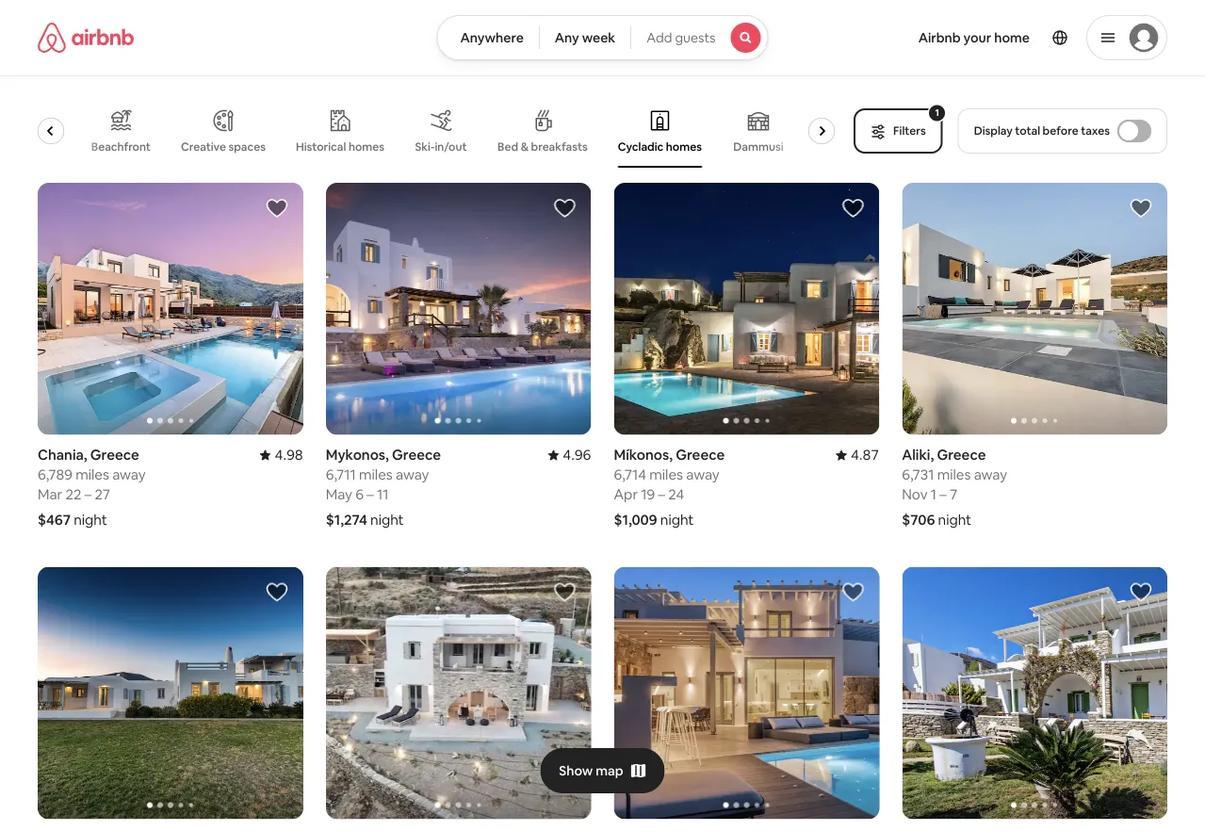 Task type: describe. For each thing, give the bounding box(es) containing it.
away for 6,789 miles away
[[112, 466, 146, 484]]

miles for 11
[[359, 466, 393, 484]]

creative
[[181, 140, 226, 154]]

add
[[647, 29, 673, 46]]

filters button
[[854, 108, 944, 154]]

míkonos, greece 6,714 miles away apr 19 – 24 $1,009 night
[[614, 446, 725, 530]]

– for 27
[[85, 486, 92, 504]]

cycladic homes
[[618, 140, 702, 154]]

show map
[[559, 763, 624, 780]]

add to wishlist: mikonos, greece image
[[842, 581, 865, 604]]

7
[[951, 486, 958, 504]]

farms
[[19, 140, 51, 154]]

add to wishlist: míkonos, greece image
[[842, 197, 865, 220]]

bed & breakfasts
[[498, 140, 588, 154]]

4.98 out of 5 average rating image
[[260, 446, 303, 465]]

aliki,
[[903, 446, 935, 465]]

cycladic
[[618, 140, 664, 154]]

greece inside aliki, greece 6,731 miles away nov 1 – 7 $706 night
[[938, 446, 987, 465]]

add to wishlist: mykonos, greece image
[[554, 197, 577, 220]]

show map button
[[541, 749, 665, 794]]

1
[[931, 486, 937, 504]]

dammusi
[[734, 140, 784, 154]]

display total before taxes button
[[959, 108, 1168, 154]]

bed
[[498, 140, 519, 154]]

anywhere
[[461, 29, 524, 46]]

greece for 6,711 miles away
[[392, 446, 441, 465]]

display total before taxes
[[975, 124, 1111, 138]]

mar
[[38, 486, 62, 504]]

apr
[[614, 486, 638, 504]]

– for 7
[[940, 486, 947, 504]]

miles for 7
[[938, 466, 972, 484]]

6
[[356, 486, 364, 504]]

22
[[66, 486, 81, 504]]

$467
[[38, 511, 71, 530]]

6,714
[[614, 466, 647, 484]]

$1,274
[[326, 511, 368, 530]]

guests
[[676, 29, 716, 46]]

week
[[582, 29, 616, 46]]

miles for 27
[[76, 466, 109, 484]]

6,789
[[38, 466, 73, 484]]

away for 6,711 miles away
[[396, 466, 429, 484]]

home
[[995, 29, 1031, 46]]

breakfasts
[[531, 140, 588, 154]]

group containing historical homes
[[8, 94, 843, 168]]



Task type: locate. For each thing, give the bounding box(es) containing it.
none search field containing anywhere
[[437, 15, 769, 60]]

4 miles from the left
[[938, 466, 972, 484]]

0 horizontal spatial homes
[[349, 139, 385, 154]]

away inside aliki, greece 6,731 miles away nov 1 – 7 $706 night
[[975, 466, 1008, 484]]

add to wishlist: chania, greece image
[[266, 197, 288, 220]]

miles inside míkonos, greece 6,714 miles away apr 19 – 24 $1,009 night
[[650, 466, 684, 484]]

miles inside mykonos, greece 6,711 miles away may 6 – 11 $1,274 night
[[359, 466, 393, 484]]

1 – from the left
[[85, 486, 92, 504]]

4.98
[[275, 446, 303, 465]]

2 night from the left
[[371, 511, 404, 530]]

$1,009
[[614, 511, 658, 530]]

show
[[559, 763, 593, 780]]

27
[[95, 486, 110, 504]]

6,711
[[326, 466, 356, 484]]

map
[[596, 763, 624, 780]]

chania,
[[38, 446, 87, 465]]

airbnb
[[919, 29, 961, 46]]

2 greece from the left
[[392, 446, 441, 465]]

– inside mykonos, greece 6,711 miles away may 6 – 11 $1,274 night
[[367, 486, 374, 504]]

– right 1
[[940, 486, 947, 504]]

2 – from the left
[[367, 486, 374, 504]]

your
[[964, 29, 992, 46]]

away inside mykonos, greece 6,711 miles away may 6 – 11 $1,274 night
[[396, 466, 429, 484]]

total
[[1016, 124, 1041, 138]]

4.87 out of 5 average rating image
[[836, 446, 880, 465]]

– left 27
[[85, 486, 92, 504]]

3 miles from the left
[[650, 466, 684, 484]]

1 greece from the left
[[90, 446, 139, 465]]

2 away from the left
[[396, 466, 429, 484]]

miles up 7
[[938, 466, 972, 484]]

1 horizontal spatial homes
[[666, 140, 702, 154]]

airbnb your home link
[[908, 18, 1042, 58]]

mykonos, greece 6,711 miles away may 6 – 11 $1,274 night
[[326, 446, 441, 530]]

beachfront
[[91, 140, 151, 154]]

profile element
[[792, 0, 1168, 75]]

night inside aliki, greece 6,731 miles away nov 1 – 7 $706 night
[[939, 511, 972, 530]]

greece up 7
[[938, 446, 987, 465]]

4 away from the left
[[975, 466, 1008, 484]]

24
[[669, 486, 685, 504]]

homes
[[349, 139, 385, 154], [666, 140, 702, 154]]

away
[[112, 466, 146, 484], [396, 466, 429, 484], [687, 466, 720, 484], [975, 466, 1008, 484]]

may
[[326, 486, 353, 504]]

any week button
[[539, 15, 632, 60]]

mykonos,
[[326, 446, 389, 465]]

airbnb your home
[[919, 29, 1031, 46]]

greece up 27
[[90, 446, 139, 465]]

1 away from the left
[[112, 466, 146, 484]]

6,731
[[903, 466, 935, 484]]

greece up the '24'
[[676, 446, 725, 465]]

creative spaces
[[181, 140, 266, 154]]

away right 6,789
[[112, 466, 146, 484]]

filters
[[894, 124, 927, 138]]

historical
[[296, 139, 346, 154]]

&
[[521, 140, 529, 154]]

chania, greece 6,789 miles away mar 22 – 27 $467 night
[[38, 446, 146, 530]]

– right 19
[[659, 486, 666, 504]]

night for 11
[[371, 511, 404, 530]]

spaces
[[229, 140, 266, 154]]

– inside chania, greece 6,789 miles away mar 22 – 27 $467 night
[[85, 486, 92, 504]]

4.96 out of 5 average rating image
[[548, 446, 592, 465]]

historical homes
[[296, 139, 385, 154]]

night down the '24'
[[661, 511, 694, 530]]

4.87
[[851, 446, 880, 465]]

homes for cycladic homes
[[666, 140, 702, 154]]

away inside míkonos, greece 6,714 miles away apr 19 – 24 $1,009 night
[[687, 466, 720, 484]]

away for 6,714 miles away
[[687, 466, 720, 484]]

in/out
[[435, 140, 467, 154]]

night inside mykonos, greece 6,711 miles away may 6 – 11 $1,274 night
[[371, 511, 404, 530]]

2 miles from the left
[[359, 466, 393, 484]]

11
[[377, 486, 389, 504]]

night down 7
[[939, 511, 972, 530]]

taxes
[[1082, 124, 1111, 138]]

miles up 11
[[359, 466, 393, 484]]

1 night from the left
[[74, 511, 107, 530]]

3 away from the left
[[687, 466, 720, 484]]

4 – from the left
[[940, 486, 947, 504]]

ski-in/out
[[415, 140, 467, 154]]

$706
[[903, 511, 936, 530]]

night down 27
[[74, 511, 107, 530]]

– right 6
[[367, 486, 374, 504]]

19
[[642, 486, 656, 504]]

– for 11
[[367, 486, 374, 504]]

4 greece from the left
[[938, 446, 987, 465]]

night inside míkonos, greece 6,714 miles away apr 19 – 24 $1,009 night
[[661, 511, 694, 530]]

away right the 6,714
[[687, 466, 720, 484]]

any
[[555, 29, 580, 46]]

3 – from the left
[[659, 486, 666, 504]]

away right "6,711" in the bottom left of the page
[[396, 466, 429, 484]]

miles for 24
[[650, 466, 684, 484]]

ski-
[[415, 140, 435, 154]]

None search field
[[437, 15, 769, 60]]

miles up the '24'
[[650, 466, 684, 484]]

away right 6,731
[[975, 466, 1008, 484]]

night
[[74, 511, 107, 530], [371, 511, 404, 530], [661, 511, 694, 530], [939, 511, 972, 530]]

night for 27
[[74, 511, 107, 530]]

3 night from the left
[[661, 511, 694, 530]]

3 greece from the left
[[676, 446, 725, 465]]

miles up 27
[[76, 466, 109, 484]]

miles inside chania, greece 6,789 miles away mar 22 – 27 $467 night
[[76, 466, 109, 484]]

homes for historical homes
[[349, 139, 385, 154]]

nov
[[903, 486, 928, 504]]

night inside chania, greece 6,789 miles away mar 22 – 27 $467 night
[[74, 511, 107, 530]]

aliki, greece 6,731 miles away nov 1 – 7 $706 night
[[903, 446, 1008, 530]]

greece for 6,789 miles away
[[90, 446, 139, 465]]

group
[[8, 94, 843, 168], [38, 183, 303, 435], [326, 183, 592, 435], [614, 183, 880, 435], [903, 183, 1168, 435], [38, 567, 303, 820], [326, 567, 592, 820], [614, 567, 880, 820], [903, 567, 1168, 820]]

míkonos,
[[614, 446, 673, 465]]

greece
[[90, 446, 139, 465], [392, 446, 441, 465], [676, 446, 725, 465], [938, 446, 987, 465]]

anywhere button
[[437, 15, 540, 60]]

4.96
[[563, 446, 592, 465]]

– inside míkonos, greece 6,714 miles away apr 19 – 24 $1,009 night
[[659, 486, 666, 504]]

night for 7
[[939, 511, 972, 530]]

add guests
[[647, 29, 716, 46]]

add to wishlist: tinos, greece image
[[554, 581, 577, 604]]

add to wishlist: drios paros, greece image
[[266, 581, 288, 604]]

miles inside aliki, greece 6,731 miles away nov 1 – 7 $706 night
[[938, 466, 972, 484]]

greece inside chania, greece 6,789 miles away mar 22 – 27 $467 night
[[90, 446, 139, 465]]

greece right mykonos,
[[392, 446, 441, 465]]

homes right the cycladic
[[666, 140, 702, 154]]

night for 24
[[661, 511, 694, 530]]

add to wishlist: ormos agiou ioanni, greece image
[[1131, 581, 1153, 604]]

greece for 6,714 miles away
[[676, 446, 725, 465]]

greece inside míkonos, greece 6,714 miles away apr 19 – 24 $1,009 night
[[676, 446, 725, 465]]

add to wishlist: aliki, greece image
[[1131, 197, 1153, 220]]

homes right "historical"
[[349, 139, 385, 154]]

1 miles from the left
[[76, 466, 109, 484]]

before
[[1043, 124, 1079, 138]]

miles
[[76, 466, 109, 484], [359, 466, 393, 484], [650, 466, 684, 484], [938, 466, 972, 484]]

–
[[85, 486, 92, 504], [367, 486, 374, 504], [659, 486, 666, 504], [940, 486, 947, 504]]

night down 11
[[371, 511, 404, 530]]

display
[[975, 124, 1013, 138]]

greece inside mykonos, greece 6,711 miles away may 6 – 11 $1,274 night
[[392, 446, 441, 465]]

– inside aliki, greece 6,731 miles away nov 1 – 7 $706 night
[[940, 486, 947, 504]]

4 night from the left
[[939, 511, 972, 530]]

away inside chania, greece 6,789 miles away mar 22 – 27 $467 night
[[112, 466, 146, 484]]

any week
[[555, 29, 616, 46]]

– for 24
[[659, 486, 666, 504]]

add guests button
[[631, 15, 769, 60]]



Task type: vqa. For each thing, say whether or not it's contained in the screenshot.
premises
no



